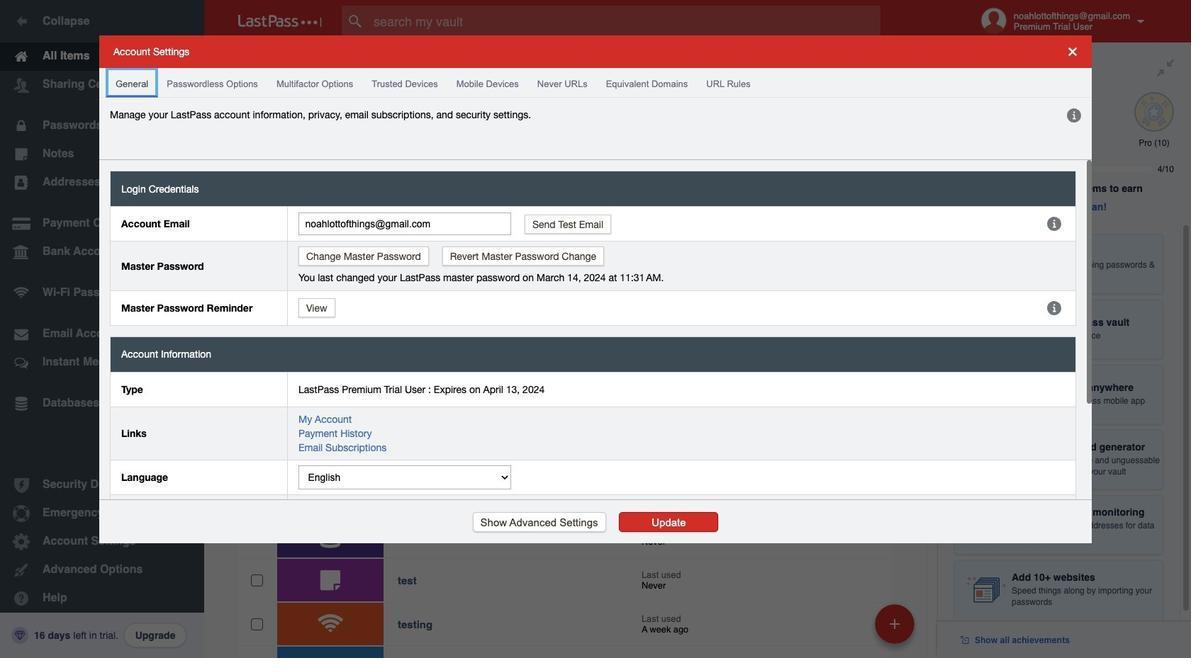 Task type: locate. For each thing, give the bounding box(es) containing it.
new item image
[[890, 619, 900, 629]]

vault options navigation
[[204, 43, 937, 85]]

lastpass image
[[238, 15, 322, 28]]

Search search field
[[342, 6, 908, 37]]



Task type: vqa. For each thing, say whether or not it's contained in the screenshot.
New item image
yes



Task type: describe. For each thing, give the bounding box(es) containing it.
search my vault text field
[[342, 6, 908, 37]]

new item navigation
[[870, 601, 923, 659]]

main navigation navigation
[[0, 0, 204, 659]]



